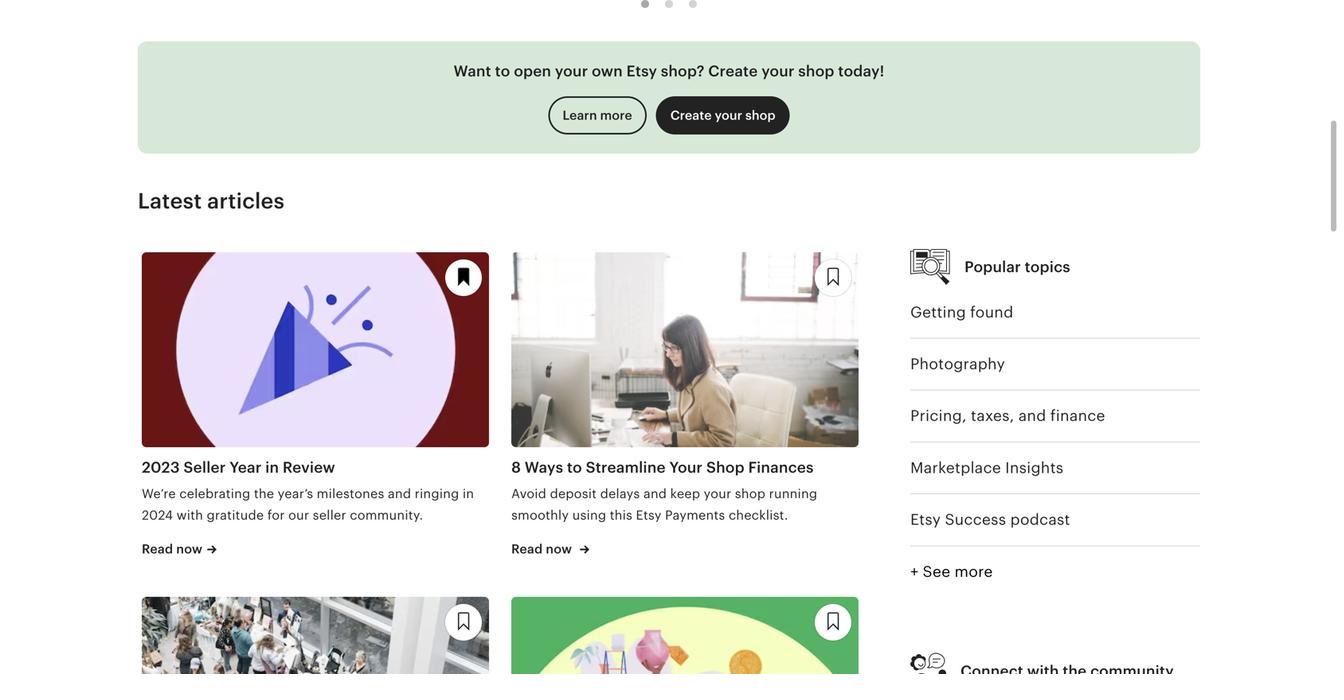 Task type: describe. For each thing, give the bounding box(es) containing it.
community.
[[350, 509, 423, 523]]

read for 8
[[512, 543, 543, 557]]

read now for seller
[[142, 543, 203, 557]]

+ see more button
[[911, 546, 1201, 598]]

marketplace
[[911, 460, 1001, 477]]

using
[[573, 509, 607, 523]]

0 vertical spatial to
[[495, 63, 510, 80]]

0 vertical spatial in
[[265, 459, 279, 477]]

milestones
[[317, 487, 384, 501]]

2023 seller year in review
[[142, 459, 335, 477]]

8
[[512, 459, 521, 477]]

create your shop link
[[656, 96, 790, 134]]

this
[[610, 509, 633, 523]]

popular
[[965, 259, 1021, 276]]

insights
[[1006, 460, 1064, 477]]

photography link
[[911, 339, 1201, 390]]

read now link for seller
[[142, 541, 217, 573]]

2023 seller year in review image
[[142, 253, 489, 448]]

etsy success podcast link
[[911, 495, 1201, 546]]

+
[[911, 564, 919, 581]]

avoid deposit delays and keep your shop running smoothly using this etsy payments checklist.
[[512, 487, 818, 523]]

pricing, taxes, and finance link
[[911, 391, 1201, 442]]

taxes,
[[971, 408, 1015, 425]]

latest articles
[[138, 189, 285, 213]]

we're celebrating the year's milestones and ringing in 2024 with gratitude for our seller community.
[[142, 487, 474, 523]]

learn more link
[[548, 96, 647, 134]]

getting found
[[911, 304, 1014, 321]]

articles
[[207, 189, 285, 213]]

read now for ways
[[512, 543, 572, 557]]

pricing, taxes, and finance
[[911, 408, 1106, 425]]

podcast
[[1011, 512, 1071, 529]]

success
[[945, 512, 1007, 529]]

your inside avoid deposit delays and keep your shop running smoothly using this etsy payments checklist.
[[704, 487, 732, 501]]

read for 2023
[[142, 543, 173, 557]]

1 vertical spatial shop
[[746, 108, 776, 123]]

topics
[[1025, 259, 1071, 276]]

getting
[[911, 304, 966, 321]]

your
[[670, 459, 703, 477]]

etsy inside avoid deposit delays and keep your shop running smoothly using this etsy payments checklist.
[[636, 509, 662, 523]]

photography
[[911, 356, 1006, 373]]

smoothly
[[512, 509, 569, 523]]

streamline
[[586, 459, 666, 477]]

8 ways to streamline your shop finances
[[512, 459, 814, 477]]

our
[[288, 509, 309, 523]]

2023
[[142, 459, 180, 477]]

and inside avoid deposit delays and keep your shop running smoothly using this etsy payments checklist.
[[644, 487, 667, 501]]

to inside 'link'
[[567, 459, 582, 477]]

deposit
[[550, 487, 597, 501]]

we're
[[142, 487, 176, 501]]

seller
[[184, 459, 226, 477]]

see
[[923, 564, 951, 581]]

learn more
[[563, 108, 632, 123]]

want to open your own etsy shop? create your shop today!
[[454, 63, 885, 80]]

open
[[514, 63, 551, 80]]

marketplace insights link
[[911, 443, 1201, 494]]

etsy left success
[[911, 512, 941, 529]]



Task type: vqa. For each thing, say whether or not it's contained in the screenshot.
"Gift Guides"
no



Task type: locate. For each thing, give the bounding box(es) containing it.
1 horizontal spatial read
[[512, 543, 543, 557]]

learn
[[563, 108, 597, 123]]

the
[[254, 487, 274, 501]]

0 horizontal spatial now
[[176, 543, 203, 557]]

create up 'create your shop'
[[709, 63, 758, 80]]

now
[[176, 543, 203, 557], [546, 543, 572, 557]]

0 horizontal spatial in
[[265, 459, 279, 477]]

and inside we're celebrating the year's milestones and ringing in 2024 with gratitude for our seller community.
[[388, 487, 411, 501]]

0 vertical spatial more
[[600, 108, 632, 123]]

today!
[[838, 63, 885, 80]]

1 read now from the left
[[142, 543, 203, 557]]

1 horizontal spatial and
[[644, 487, 667, 501]]

2 horizontal spatial and
[[1019, 408, 1047, 425]]

0 horizontal spatial and
[[388, 487, 411, 501]]

gratitude
[[207, 509, 264, 523]]

review
[[283, 459, 335, 477]]

shop
[[707, 459, 745, 477]]

more right "see"
[[955, 564, 993, 581]]

latest
[[138, 189, 202, 213]]

in inside we're celebrating the year's milestones and ringing in 2024 with gratitude for our seller community.
[[463, 487, 474, 501]]

with
[[177, 509, 203, 523]]

etsy
[[627, 63, 657, 80], [636, 509, 662, 523], [911, 512, 941, 529]]

your left own
[[555, 63, 588, 80]]

now for seller
[[176, 543, 203, 557]]

1 vertical spatial create
[[671, 108, 712, 123]]

payments
[[665, 509, 725, 523]]

read now link down smoothly
[[512, 541, 587, 573]]

1 horizontal spatial more
[[955, 564, 993, 581]]

popular topics
[[965, 259, 1071, 276]]

more inside 'button'
[[955, 564, 993, 581]]

year
[[230, 459, 262, 477]]

2 read now from the left
[[512, 543, 572, 557]]

create
[[709, 63, 758, 80], [671, 108, 712, 123]]

finances
[[749, 459, 814, 477]]

1 vertical spatial in
[[463, 487, 474, 501]]

finance
[[1051, 408, 1106, 425]]

read now link down with
[[142, 541, 217, 573]]

1 vertical spatial to
[[567, 459, 582, 477]]

etsy success podcast
[[911, 512, 1071, 529]]

read now down smoothly
[[512, 543, 572, 557]]

year's
[[278, 487, 313, 501]]

and
[[1019, 408, 1047, 425], [388, 487, 411, 501], [644, 487, 667, 501]]

create your shop
[[671, 108, 776, 123]]

in
[[265, 459, 279, 477], [463, 487, 474, 501]]

now down with
[[176, 543, 203, 557]]

marketplace insights
[[911, 460, 1064, 477]]

and right taxes,
[[1019, 408, 1047, 425]]

2 read now link from the left
[[512, 541, 587, 573]]

read down 2024 at the left
[[142, 543, 173, 557]]

ways
[[525, 459, 563, 477]]

read
[[142, 543, 173, 557], [512, 543, 543, 557]]

8 ways to streamline your shop finances link
[[512, 457, 859, 479]]

1 horizontal spatial read now link
[[512, 541, 587, 573]]

1 read from the left
[[142, 543, 173, 557]]

to
[[495, 63, 510, 80], [567, 459, 582, 477]]

your down shop
[[704, 487, 732, 501]]

0 horizontal spatial read now link
[[142, 541, 217, 573]]

delays
[[600, 487, 640, 501]]

2 read from the left
[[512, 543, 543, 557]]

shop?
[[661, 63, 705, 80]]

keep
[[671, 487, 700, 501]]

0 vertical spatial create
[[709, 63, 758, 80]]

shop
[[799, 63, 835, 80], [746, 108, 776, 123], [735, 487, 766, 501]]

own
[[592, 63, 623, 80]]

avoid
[[512, 487, 547, 501]]

0 horizontal spatial to
[[495, 63, 510, 80]]

your down the want to open your own etsy shop? create your shop today!
[[715, 108, 743, 123]]

more inside "link"
[[600, 108, 632, 123]]

shop inside avoid deposit delays and keep your shop running smoothly using this etsy payments checklist.
[[735, 487, 766, 501]]

more right learn
[[600, 108, 632, 123]]

1 vertical spatial more
[[955, 564, 993, 581]]

and up community.
[[388, 487, 411, 501]]

read now link for ways
[[512, 541, 587, 573]]

getting found link
[[911, 287, 1201, 338]]

found
[[971, 304, 1014, 321]]

more
[[600, 108, 632, 123], [955, 564, 993, 581]]

to left open
[[495, 63, 510, 80]]

0 horizontal spatial more
[[600, 108, 632, 123]]

for
[[268, 509, 285, 523]]

2023 seller year in review link
[[142, 457, 489, 479]]

0 horizontal spatial read now
[[142, 543, 203, 557]]

ringing
[[415, 487, 459, 501]]

checklist.
[[729, 509, 788, 523]]

in right ringing on the left bottom
[[463, 487, 474, 501]]

and inside 'link'
[[1019, 408, 1047, 425]]

your up create your shop link at the top of the page
[[762, 63, 795, 80]]

celebrating
[[179, 487, 251, 501]]

1 read now link from the left
[[142, 541, 217, 573]]

+ see more
[[911, 564, 993, 581]]

0 vertical spatial shop
[[799, 63, 835, 80]]

to up deposit
[[567, 459, 582, 477]]

1 horizontal spatial read now
[[512, 543, 572, 557]]

2 now from the left
[[546, 543, 572, 557]]

and down 8 ways to streamline your shop finances
[[644, 487, 667, 501]]

read down smoothly
[[512, 543, 543, 557]]

read now
[[142, 543, 203, 557], [512, 543, 572, 557]]

in right year
[[265, 459, 279, 477]]

now for ways
[[546, 543, 572, 557]]

read now link
[[142, 541, 217, 573], [512, 541, 587, 573]]

etsy right this
[[636, 509, 662, 523]]

running
[[769, 487, 818, 501]]

1 horizontal spatial in
[[463, 487, 474, 501]]

2024
[[142, 509, 173, 523]]

want
[[454, 63, 491, 80]]

create down shop?
[[671, 108, 712, 123]]

1 horizontal spatial now
[[546, 543, 572, 557]]

pricing,
[[911, 408, 967, 425]]

read now down 2024 at the left
[[142, 543, 203, 557]]

0 horizontal spatial read
[[142, 543, 173, 557]]

now down smoothly
[[546, 543, 572, 557]]

2 vertical spatial shop
[[735, 487, 766, 501]]

1 horizontal spatial to
[[567, 459, 582, 477]]

seller
[[313, 509, 346, 523]]

your
[[555, 63, 588, 80], [762, 63, 795, 80], [715, 108, 743, 123], [704, 487, 732, 501]]

etsy right own
[[627, 63, 657, 80]]

1 now from the left
[[176, 543, 203, 557]]



